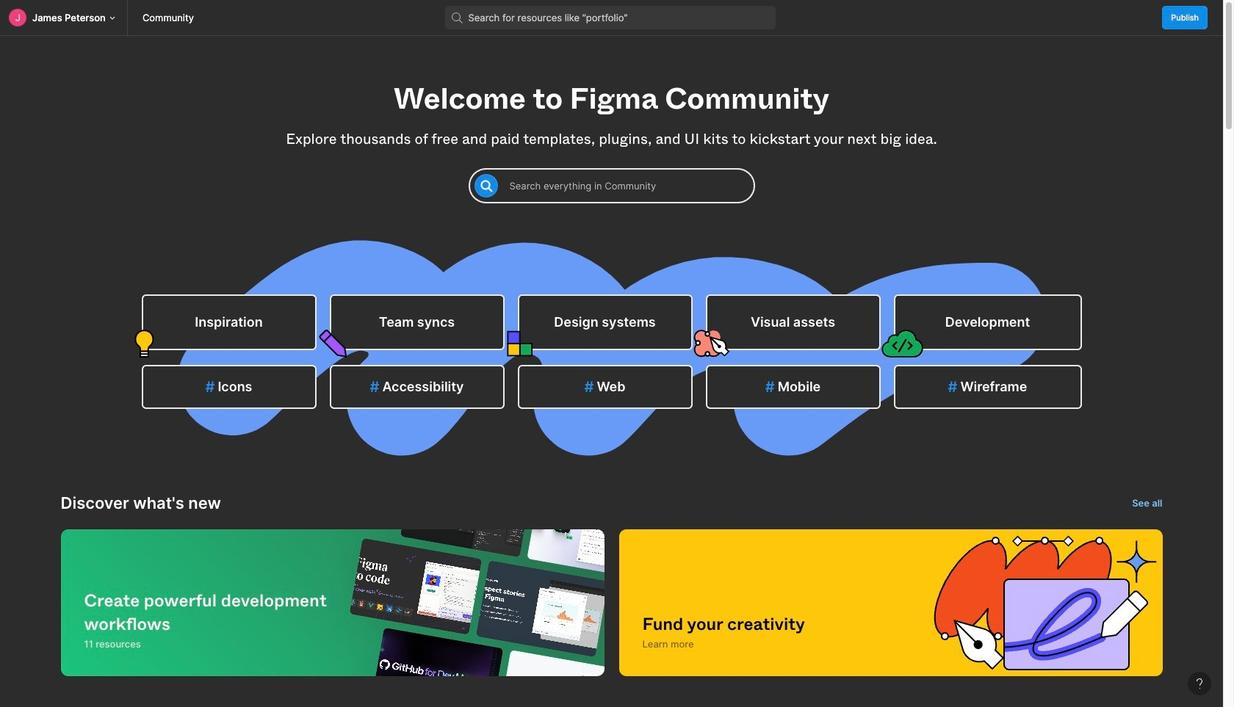 Task type: describe. For each thing, give the bounding box(es) containing it.
search large 32 image
[[445, 6, 468, 29]]

linear image
[[527, 483, 659, 580]]

github image
[[371, 628, 503, 708]]

Search everything in Community text field
[[510, 177, 743, 195]]

help image
[[1197, 679, 1203, 689]]



Task type: locate. For each thing, give the bounding box(es) containing it.
anima - figma to code: react, html, vue, css, tailwind image
[[349, 538, 482, 635]]

search large 32 image
[[474, 174, 498, 198]]

storybook connect image
[[476, 561, 608, 658]]

Search for resources like "portfolio" text field
[[468, 9, 764, 26]]



Task type: vqa. For each thing, say whether or not it's contained in the screenshot.
help icon
yes



